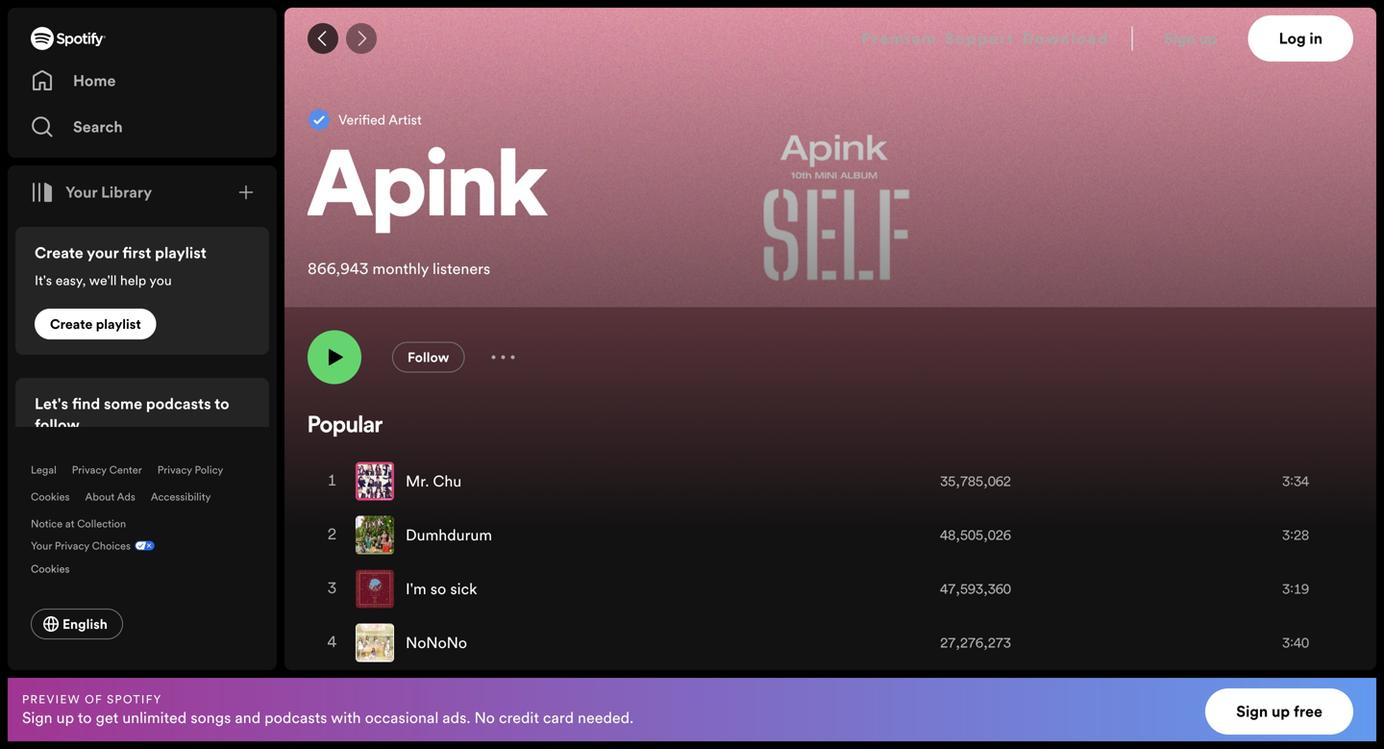 Task type: locate. For each thing, give the bounding box(es) containing it.
1 vertical spatial create
[[50, 315, 93, 333]]

2 horizontal spatial sign
[[1237, 701, 1269, 722]]

0 horizontal spatial up
[[56, 707, 74, 728]]

to
[[215, 393, 229, 414], [78, 707, 92, 728]]

privacy for privacy policy
[[157, 463, 192, 477]]

sign for sign up
[[1164, 28, 1196, 49]]

playlist up you
[[155, 242, 207, 263]]

privacy down at
[[55, 538, 89, 553]]

follow
[[35, 414, 80, 436]]

sign up free
[[1237, 701, 1323, 722]]

ads
[[117, 489, 135, 504]]

1 horizontal spatial your
[[65, 182, 97, 203]]

1 vertical spatial playlist
[[96, 315, 141, 333]]

accessibility link
[[151, 489, 211, 504]]

1 horizontal spatial up
[[1200, 28, 1218, 49]]

your down notice on the left of page
[[31, 538, 52, 553]]

0 horizontal spatial to
[[78, 707, 92, 728]]

cookies up notice on the left of page
[[31, 489, 70, 504]]

nonono cell
[[356, 617, 899, 669]]

0 vertical spatial cookies link
[[31, 489, 70, 504]]

occasional
[[365, 707, 439, 728]]

1 horizontal spatial to
[[215, 393, 229, 414]]

first
[[122, 242, 151, 263]]

your privacy choices button
[[31, 538, 131, 553]]

center
[[109, 463, 142, 477]]

0 vertical spatial create
[[35, 242, 83, 263]]

support button
[[945, 15, 1015, 62]]

to inside let's find some podcasts to follow
[[215, 393, 229, 414]]

about ads link
[[85, 489, 135, 504]]

3:34 cell
[[1201, 455, 1337, 507]]

cookies
[[31, 489, 70, 504], [31, 562, 70, 576]]

1 vertical spatial podcasts
[[265, 707, 327, 728]]

row
[[309, 670, 1353, 724]]

1 vertical spatial your
[[31, 538, 52, 553]]

choices
[[92, 538, 131, 553]]

mr. chu link
[[406, 471, 462, 492]]

create
[[35, 242, 83, 263], [50, 315, 93, 333]]

0 horizontal spatial sign
[[22, 707, 53, 728]]

1 cookies from the top
[[31, 489, 70, 504]]

35,785,062
[[941, 472, 1011, 491]]

your inside button
[[65, 182, 97, 203]]

home
[[73, 70, 116, 91]]

follow
[[408, 348, 449, 366]]

0 horizontal spatial podcasts
[[146, 393, 211, 414]]

up left free
[[1272, 701, 1291, 722]]

your
[[65, 182, 97, 203], [31, 538, 52, 553]]

let's find some podcasts to follow
[[35, 393, 229, 436]]

playlist down help
[[96, 315, 141, 333]]

1 horizontal spatial podcasts
[[265, 707, 327, 728]]

0 vertical spatial cookies
[[31, 489, 70, 504]]

your for your privacy choices
[[31, 538, 52, 553]]

spotify
[[107, 691, 162, 707]]

up left log
[[1200, 28, 1218, 49]]

policy
[[195, 463, 223, 477]]

privacy policy link
[[157, 463, 223, 477]]

dumhdurum cell
[[356, 509, 899, 561]]

download
[[1023, 28, 1109, 49]]

0 vertical spatial podcasts
[[146, 393, 211, 414]]

your library button
[[23, 173, 160, 212]]

easy,
[[55, 271, 86, 289]]

sign inside top bar and user menu element
[[1164, 28, 1196, 49]]

1 vertical spatial to
[[78, 707, 92, 728]]

privacy center link
[[72, 463, 142, 477]]

create inside "button"
[[50, 315, 93, 333]]

create for playlist
[[50, 315, 93, 333]]

cookies link up notice on the left of page
[[31, 489, 70, 504]]

47,593,360
[[941, 580, 1011, 598]]

866,943
[[308, 258, 369, 279]]

1 vertical spatial cookies
[[31, 562, 70, 576]]

podcasts right some
[[146, 393, 211, 414]]

needed.
[[578, 707, 634, 728]]

create up easy,
[[35, 242, 83, 263]]

privacy up about
[[72, 463, 107, 477]]

i'm so sick cell
[[356, 563, 899, 615]]

mr. chu
[[406, 471, 462, 492]]

866,943 monthly listeners
[[308, 258, 491, 279]]

english button
[[31, 609, 123, 639]]

about
[[85, 489, 115, 504]]

up inside top bar and user menu element
[[1200, 28, 1218, 49]]

mr. chu cell
[[356, 455, 899, 507]]

sign up free button
[[1206, 688, 1354, 735]]

1 vertical spatial cookies link
[[31, 557, 85, 578]]

cookies link down your privacy choices
[[31, 557, 85, 578]]

cookies down your privacy choices
[[31, 562, 70, 576]]

0 horizontal spatial your
[[31, 538, 52, 553]]

up left the of
[[56, 707, 74, 728]]

to left get
[[78, 707, 92, 728]]

in
[[1310, 28, 1323, 49]]

your privacy choices
[[31, 538, 131, 553]]

2 cookies from the top
[[31, 562, 70, 576]]

sign
[[1164, 28, 1196, 49], [1237, 701, 1269, 722], [22, 707, 53, 728]]

1 horizontal spatial playlist
[[155, 242, 207, 263]]

at
[[65, 516, 74, 531]]

sign up
[[1164, 28, 1218, 49]]

0 horizontal spatial playlist
[[96, 315, 141, 333]]

up inside preview of spotify sign up to get unlimited songs and podcasts with occasional ads. no credit card needed.
[[56, 707, 74, 728]]

privacy policy
[[157, 463, 223, 477]]

chu
[[433, 471, 462, 492]]

0 vertical spatial to
[[215, 393, 229, 414]]

so
[[431, 578, 446, 600]]

to up policy
[[215, 393, 229, 414]]

create down easy,
[[50, 315, 93, 333]]

follow button
[[392, 342, 465, 373]]

collection
[[77, 516, 126, 531]]

create inside create your first playlist it's easy, we'll help you
[[35, 242, 83, 263]]

your left "library"
[[65, 182, 97, 203]]

search link
[[31, 108, 254, 146]]

privacy
[[72, 463, 107, 477], [157, 463, 192, 477], [55, 538, 89, 553]]

2 horizontal spatial up
[[1272, 701, 1291, 722]]

up for sign up free
[[1272, 701, 1291, 722]]

3:28
[[1283, 526, 1310, 544]]

podcasts right the and
[[265, 707, 327, 728]]

about ads
[[85, 489, 135, 504]]

1 horizontal spatial sign
[[1164, 28, 1196, 49]]

0 vertical spatial playlist
[[155, 242, 207, 263]]

preview
[[22, 691, 81, 707]]

0 vertical spatial your
[[65, 182, 97, 203]]

notice
[[31, 516, 63, 531]]

podcasts
[[146, 393, 211, 414], [265, 707, 327, 728]]

top bar and user menu element
[[285, 8, 1377, 69]]

up
[[1200, 28, 1218, 49], [1272, 701, 1291, 722], [56, 707, 74, 728]]

privacy up accessibility link
[[157, 463, 192, 477]]



Task type: describe. For each thing, give the bounding box(es) containing it.
main element
[[8, 8, 277, 670]]

premium button
[[862, 15, 938, 62]]

3:19
[[1283, 580, 1310, 598]]

notice at collection link
[[31, 516, 126, 531]]

let's
[[35, 393, 68, 414]]

preview of spotify sign up to get unlimited songs and podcasts with occasional ads. no credit card needed.
[[22, 691, 634, 728]]

nonono
[[406, 632, 467, 653]]

2 cookies link from the top
[[31, 557, 85, 578]]

48,505,026
[[941, 526, 1011, 544]]

ads.
[[443, 707, 471, 728]]

premium
[[862, 28, 938, 49]]

some
[[104, 393, 142, 414]]

english
[[63, 615, 108, 633]]

mr.
[[406, 471, 429, 492]]

cookies for 2nd cookies link from the top
[[31, 562, 70, 576]]

verified
[[338, 110, 386, 129]]

3:34
[[1283, 472, 1310, 491]]

dumhdurum
[[406, 525, 492, 546]]

and
[[235, 707, 261, 728]]

privacy center
[[72, 463, 142, 477]]

privacy for privacy center
[[72, 463, 107, 477]]

1 cookies link from the top
[[31, 489, 70, 504]]

support
[[945, 28, 1015, 49]]

we'll
[[89, 271, 117, 289]]

artist
[[389, 110, 422, 129]]

27,276,273
[[941, 634, 1011, 652]]

nonono link
[[406, 632, 467, 653]]

cookies for second cookies link from the bottom of the main element
[[31, 489, 70, 504]]

create playlist button
[[35, 309, 156, 339]]

3:40
[[1283, 634, 1310, 652]]

library
[[101, 182, 152, 203]]

credit
[[499, 707, 539, 728]]

sign up button
[[1157, 15, 1249, 62]]

log in button
[[1249, 15, 1354, 62]]

your
[[87, 242, 119, 263]]

playlist inside create your first playlist it's easy, we'll help you
[[155, 242, 207, 263]]

get
[[96, 707, 118, 728]]

up for sign up
[[1200, 28, 1218, 49]]

legal link
[[31, 463, 57, 477]]

search
[[73, 116, 123, 138]]

your library
[[65, 182, 152, 203]]

log in
[[1280, 28, 1323, 49]]

playlist inside "button"
[[96, 315, 141, 333]]

legal
[[31, 463, 57, 477]]

card
[[543, 707, 574, 728]]

go forward image
[[354, 31, 369, 46]]

your for your library
[[65, 182, 97, 203]]

i'm so sick link
[[406, 578, 478, 600]]

podcasts inside preview of spotify sign up to get unlimited songs and podcasts with occasional ads. no credit card needed.
[[265, 707, 327, 728]]

dumhdurum link
[[406, 525, 492, 546]]

help
[[120, 271, 146, 289]]

california consumer privacy act (ccpa) opt-out icon image
[[131, 538, 155, 557]]

accessibility
[[151, 489, 211, 504]]

monthly
[[373, 258, 429, 279]]

create for your
[[35, 242, 83, 263]]

notice at collection
[[31, 516, 126, 531]]

find
[[72, 393, 100, 414]]

i'm so sick
[[406, 578, 478, 600]]

unlimited
[[122, 707, 187, 728]]

to inside preview of spotify sign up to get unlimited songs and podcasts with occasional ads. no credit card needed.
[[78, 707, 92, 728]]

sign inside preview of spotify sign up to get unlimited songs and podcasts with occasional ads. no credit card needed.
[[22, 707, 53, 728]]

create playlist
[[50, 315, 141, 333]]

premium support download
[[862, 28, 1109, 49]]

download button
[[1023, 15, 1109, 62]]

verified artist
[[338, 110, 422, 129]]

with
[[331, 707, 361, 728]]

log
[[1280, 28, 1306, 49]]

popular
[[308, 415, 383, 438]]

of
[[85, 691, 103, 707]]

you
[[149, 271, 172, 289]]

it's
[[35, 271, 52, 289]]

create your first playlist it's easy, we'll help you
[[35, 242, 207, 289]]

home link
[[31, 62, 254, 100]]

go back image
[[315, 31, 331, 46]]

no
[[474, 707, 495, 728]]

apink
[[308, 146, 546, 239]]

sick
[[450, 578, 478, 600]]

spotify image
[[31, 27, 106, 50]]

songs
[[191, 707, 231, 728]]

free
[[1294, 701, 1323, 722]]

i'm
[[406, 578, 427, 600]]

podcasts inside let's find some podcasts to follow
[[146, 393, 211, 414]]

sign for sign up free
[[1237, 701, 1269, 722]]



Task type: vqa. For each thing, say whether or not it's contained in the screenshot.


